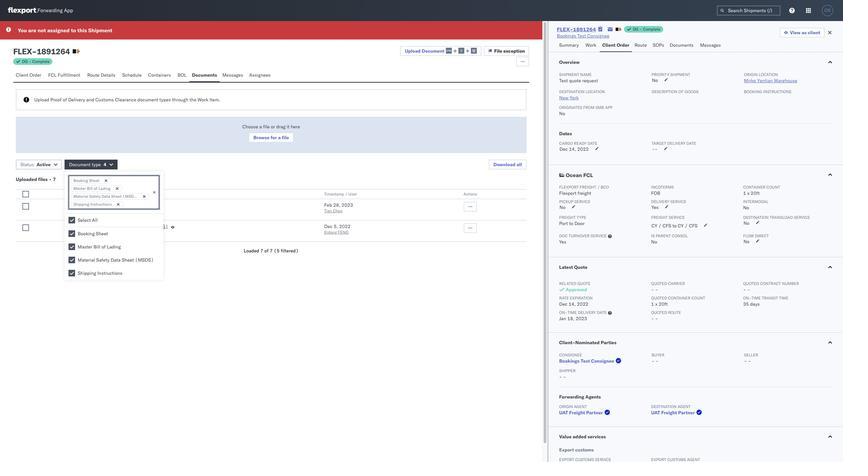 Task type: vqa. For each thing, say whether or not it's contained in the screenshot.
REASSIGNMENT
no



Task type: locate. For each thing, give the bounding box(es) containing it.
1891264 up work button
[[573, 26, 596, 33]]

1 vertical spatial delivery
[[578, 310, 596, 315]]

dec down the rate
[[559, 301, 568, 307]]

1 uat freight partner from the left
[[559, 410, 603, 416]]

booking sheet up bookingform.pdf
[[92, 202, 122, 208]]

location inside origin location mirko yantian warehouse
[[759, 72, 778, 77]]

quoted inside quoted container count 1 x 20ft
[[651, 296, 667, 301]]

0 horizontal spatial uat freight partner
[[559, 410, 603, 416]]

1 vertical spatial order
[[29, 72, 41, 78]]

1 horizontal spatial route
[[635, 42, 647, 48]]

uploaded files ∙ 7
[[16, 177, 56, 183]]

0 vertical spatial shipping instructions
[[73, 202, 112, 207]]

forwarding app
[[38, 7, 73, 14]]

1 inside container count 1 x 20ft
[[743, 190, 746, 196]]

20ft inside quoted container count 1 x 20ft
[[659, 301, 668, 307]]

dec up erdong
[[324, 224, 333, 230]]

smb
[[596, 105, 604, 110]]

2 cy from the left
[[678, 223, 684, 229]]

quoted down quoted carrier - -
[[651, 296, 667, 301]]

delivery down fob
[[651, 199, 670, 204]]

20ft inside container count 1 x 20ft
[[751, 190, 760, 196]]

2 vertical spatial dec
[[559, 301, 568, 307]]

flex - 1891264
[[13, 46, 70, 56]]

0 horizontal spatial cy
[[652, 223, 658, 229]]

approved
[[566, 287, 587, 293]]

0 horizontal spatial uat
[[559, 410, 568, 416]]

messages button left assignees
[[220, 69, 247, 82]]

0 horizontal spatial time
[[568, 310, 577, 315]]

agent down the "forwarding agents"
[[574, 405, 587, 410]]

list box containing select all
[[65, 214, 163, 280]]

7 left (5
[[270, 248, 273, 254]]

intermodal
[[743, 199, 769, 204]]

bookings test consignee link up summary
[[557, 33, 610, 39]]

data
[[102, 194, 110, 199], [125, 224, 135, 230], [111, 257, 121, 263]]

1 horizontal spatial complete
[[643, 27, 661, 32]]

booking
[[744, 89, 762, 94]]

forwarding up the origin agent
[[559, 394, 584, 400]]

uat freight partner down destination agent
[[651, 410, 695, 416]]

flex
[[13, 46, 32, 56]]

view as client button
[[780, 28, 825, 38]]

0 vertical spatial 1
[[743, 190, 746, 196]]

1 inside quoted container count 1 x 20ft
[[651, 301, 654, 307]]

0 horizontal spatial dg
[[22, 59, 28, 64]]

uat for origin
[[559, 410, 568, 416]]

1 vertical spatial documents
[[192, 72, 217, 78]]

dg up route button
[[633, 27, 639, 32]]

0 vertical spatial file
[[263, 124, 270, 130]]

0 horizontal spatial client
[[16, 72, 28, 78]]

client right work button
[[602, 42, 616, 48]]

safety up the booking sheet link
[[89, 194, 101, 199]]

2 partner from the left
[[678, 410, 695, 416]]

pickup service
[[559, 199, 591, 204]]

1 horizontal spatial on-
[[743, 296, 752, 301]]

agent up value added services button
[[678, 405, 691, 410]]

flexport. image
[[8, 7, 38, 14]]

14, down cargo ready date
[[569, 146, 576, 152]]

documents button
[[667, 39, 698, 52], [189, 69, 220, 82]]

0 horizontal spatial complete
[[32, 59, 50, 64]]

2 vertical spatial material safety data sheet (msds)
[[78, 257, 154, 263]]

None checkbox
[[22, 191, 29, 198], [22, 225, 29, 231], [69, 231, 75, 237], [69, 257, 75, 264], [69, 270, 75, 277], [22, 191, 29, 198], [22, 225, 29, 231], [69, 231, 75, 237], [69, 257, 75, 264], [69, 270, 75, 277]]

0 horizontal spatial order
[[29, 72, 41, 78]]

export customs
[[559, 447, 594, 453]]

None checkbox
[[22, 203, 29, 210], [69, 217, 75, 224], [69, 244, 75, 250], [22, 203, 29, 210], [69, 217, 75, 224], [69, 244, 75, 250]]

service
[[669, 215, 685, 220]]

1 partner from the left
[[586, 410, 603, 416]]

quoted left contract
[[743, 281, 759, 286]]

2 vertical spatial safety
[[96, 257, 109, 263]]

containers button
[[145, 69, 175, 82]]

uat for destination
[[651, 410, 660, 416]]

0 horizontal spatial 1
[[651, 301, 654, 307]]

direct
[[755, 234, 769, 239]]

/ inside flexport freight / bco flexport freight
[[598, 185, 600, 190]]

parties
[[601, 340, 617, 346]]

date up ocean fcl button
[[687, 141, 697, 146]]

1 agent from the left
[[574, 405, 587, 410]]

no down originates
[[559, 111, 565, 117]]

master bill of lading down test msds.docx
[[78, 244, 121, 250]]

a right choose
[[260, 124, 262, 130]]

1 up "quoted route - -"
[[651, 301, 654, 307]]

app up you are not assigned to this shipment
[[64, 7, 73, 14]]

2023 inside the feb 28, 2023 tian chen
[[342, 202, 353, 208]]

fob
[[651, 190, 661, 196]]

shipping instructions
[[73, 202, 112, 207], [78, 270, 123, 276]]

bol button
[[175, 69, 189, 82]]

0 horizontal spatial 7
[[53, 177, 56, 183]]

x up "quoted route - -"
[[656, 301, 658, 307]]

master down test msds.docx
[[78, 244, 92, 250]]

x
[[748, 190, 750, 196], [656, 301, 658, 307]]

1 vertical spatial 2023
[[576, 316, 587, 322]]

1 vertical spatial data
[[125, 224, 135, 230]]

time right transit
[[779, 296, 789, 301]]

expiration
[[570, 296, 593, 301]]

client down flex
[[16, 72, 28, 78]]

1 vertical spatial dg - complete
[[22, 59, 50, 64]]

2 agent from the left
[[678, 405, 691, 410]]

dec for dec 14, 2022
[[560, 146, 568, 152]]

list box
[[65, 214, 163, 280]]

quoted inside quoted contract number - - rate expiration dec 14, 2022
[[743, 281, 759, 286]]

7 right 'loaded'
[[260, 248, 263, 254]]

origin inside origin location mirko yantian warehouse
[[744, 72, 758, 77]]

originates
[[559, 105, 582, 110]]

client order
[[602, 42, 630, 48], [16, 72, 41, 78]]

forwarding app link
[[8, 7, 73, 14]]

0 vertical spatial data
[[102, 194, 110, 199]]

complete down flex - 1891264 at the left top
[[32, 59, 50, 64]]

no
[[652, 77, 658, 83], [559, 111, 565, 117], [560, 205, 566, 211], [743, 205, 749, 211], [744, 220, 750, 226], [744, 239, 750, 245], [651, 239, 657, 245]]

1 vertical spatial bookings test consignee
[[559, 358, 614, 364]]

on- up 35
[[743, 296, 752, 301]]

all
[[92, 217, 98, 223]]

7 right ∙ at the left of page
[[53, 177, 56, 183]]

buyer - -
[[652, 353, 665, 364]]

0 vertical spatial upload
[[405, 48, 421, 54]]

type inside freight type port to door
[[577, 215, 587, 220]]

partner for destination agent
[[678, 410, 695, 416]]

timestamp
[[324, 192, 344, 197]]

browse for a file button
[[249, 133, 294, 143]]

1 vertical spatial work
[[198, 97, 208, 103]]

--
[[652, 146, 658, 152]]

location inside destination location new york
[[586, 89, 605, 94]]

count
[[767, 185, 780, 190], [692, 296, 705, 301]]

work right the
[[198, 97, 208, 103]]

quoted carrier - -
[[651, 281, 685, 293]]

2022 inside dec 5, 2022 erdong feng
[[339, 224, 351, 230]]

of down test msds.docx
[[102, 244, 106, 250]]

status active
[[20, 162, 51, 168]]

1 horizontal spatial uat
[[651, 410, 660, 416]]

messages button
[[698, 39, 725, 52], [220, 69, 247, 82]]

2 cfs from the left
[[689, 223, 698, 229]]

2023 for feb 28, 2023 tian chen
[[342, 202, 353, 208]]

1 horizontal spatial file
[[282, 135, 289, 141]]

1 vertical spatial 14,
[[569, 301, 576, 307]]

/ left 'user'
[[345, 192, 348, 197]]

sops button
[[650, 39, 667, 52]]

complete up sops
[[643, 27, 661, 32]]

order down flex - 1891264 at the left top
[[29, 72, 41, 78]]

dec inside quoted contract number - - rate expiration dec 14, 2022
[[559, 301, 568, 307]]

0 horizontal spatial count
[[692, 296, 705, 301]]

documents up overview button
[[670, 42, 694, 48]]

booking sheet down document type 4
[[73, 178, 99, 183]]

upload inside button
[[405, 48, 421, 54]]

1 horizontal spatial client order
[[602, 42, 630, 48]]

location down request at the right top of the page
[[586, 89, 605, 94]]

destination for new
[[559, 89, 585, 94]]

messages
[[700, 42, 721, 48], [222, 72, 243, 78]]

yes down "doc"
[[559, 239, 567, 245]]

description of goods
[[652, 89, 699, 94]]

origin down the "forwarding agents"
[[559, 405, 573, 410]]

sops
[[653, 42, 664, 48]]

2022 inside quoted contract number - - rate expiration dec 14, 2022
[[577, 301, 589, 307]]

1 horizontal spatial documents button
[[667, 39, 698, 52]]

2023 down on-time delivery date
[[576, 316, 587, 322]]

0 horizontal spatial agent
[[574, 405, 587, 410]]

origin up mirko
[[744, 72, 758, 77]]

quoted left "carrier"
[[651, 281, 667, 286]]

origin for origin agent
[[559, 405, 573, 410]]

dec inside dec 5, 2022 erdong feng
[[324, 224, 333, 230]]

bill down test msds.docx
[[94, 244, 100, 250]]

quoted
[[651, 281, 667, 286], [743, 281, 759, 286], [651, 296, 667, 301], [651, 310, 667, 315]]

/ up consol at right bottom
[[685, 223, 688, 229]]

type for freight
[[577, 215, 587, 220]]

20ft down container
[[751, 190, 760, 196]]

uat down the origin agent
[[559, 410, 568, 416]]

0 vertical spatial booking
[[73, 178, 88, 183]]

0 vertical spatial dg - complete
[[633, 27, 661, 32]]

partner for origin agent
[[586, 410, 603, 416]]

7 for of
[[270, 248, 273, 254]]

x inside quoted container count 1 x 20ft
[[656, 301, 658, 307]]

service down flexport freight / bco flexport freight
[[575, 199, 591, 204]]

1 horizontal spatial messages button
[[698, 39, 725, 52]]

work
[[586, 42, 597, 48], [198, 97, 208, 103]]

ready
[[574, 141, 587, 146]]

1 vertical spatial client
[[16, 72, 28, 78]]

date up the 'parties'
[[597, 310, 607, 315]]

uat freight partner down the origin agent
[[559, 410, 603, 416]]

material safety data sheet (msds) up the booking sheet link
[[73, 194, 139, 199]]

2 horizontal spatial 7
[[270, 248, 273, 254]]

no down is
[[651, 239, 657, 245]]

destination for service
[[743, 215, 769, 220]]

destination
[[559, 89, 585, 94], [743, 215, 769, 220], [651, 405, 677, 410]]

0 horizontal spatial delivery
[[68, 97, 85, 103]]

1 horizontal spatial type
[[577, 215, 587, 220]]

0 horizontal spatial location
[[586, 89, 605, 94]]

1 vertical spatial location
[[586, 89, 605, 94]]

1 horizontal spatial location
[[759, 72, 778, 77]]

2 uat from the left
[[651, 410, 660, 416]]

master bill of lading up the booking sheet link
[[73, 186, 111, 191]]

type
[[113, 192, 121, 197]]

2023 right 28,
[[342, 202, 353, 208]]

instructions
[[763, 89, 792, 94]]

0 vertical spatial dg
[[633, 27, 639, 32]]

turnover
[[569, 234, 590, 239]]

location for yantian
[[759, 72, 778, 77]]

0 vertical spatial 1891264
[[573, 26, 596, 33]]

bookings test consignee down flex-1891264
[[557, 33, 610, 39]]

type for document
[[92, 162, 101, 168]]

0 vertical spatial quote
[[569, 78, 581, 84]]

to down "service"
[[673, 223, 677, 229]]

test
[[578, 33, 586, 39], [559, 78, 568, 84], [92, 231, 100, 236], [581, 358, 590, 364]]

no inside is parent consol no
[[651, 239, 657, 245]]

quoted inside quoted carrier - -
[[651, 281, 667, 286]]

bookings test consignee link down client-nominated parties
[[559, 358, 623, 365]]

date right ready
[[588, 141, 598, 146]]

item.
[[210, 97, 220, 103]]

1 horizontal spatial uat freight partner
[[651, 410, 695, 416]]

quote inside shipment name test quote request
[[569, 78, 581, 84]]

seller - -
[[744, 353, 759, 364]]

2 uat freight partner from the left
[[651, 410, 695, 416]]

order for rightmost client order button
[[617, 42, 630, 48]]

client order down flex
[[16, 72, 41, 78]]

destination inside destination location new york
[[559, 89, 585, 94]]

of left goods
[[679, 89, 684, 94]]

lading down msds.docx
[[107, 244, 121, 250]]

14, down the rate
[[569, 301, 576, 307]]

quote up approved
[[578, 281, 591, 286]]

1 horizontal spatial 2023
[[576, 316, 587, 322]]

no inside "originates from smb app no"
[[559, 111, 565, 117]]

quoted for quoted carrier - -
[[651, 281, 667, 286]]

origin for origin location mirko yantian warehouse
[[744, 72, 758, 77]]

messages button up overview button
[[698, 39, 725, 52]]

0 vertical spatial (msds)
[[123, 194, 139, 199]]

0 vertical spatial dec
[[560, 146, 568, 152]]

1 vertical spatial yes
[[559, 239, 567, 245]]

2 horizontal spatial document
[[422, 48, 445, 54]]

lading up document type / filename
[[98, 186, 111, 191]]

safety
[[89, 194, 101, 199], [111, 224, 124, 230], [96, 257, 109, 263]]

0 horizontal spatial cfs
[[663, 223, 672, 229]]

proof
[[50, 97, 62, 103]]

date for --
[[687, 141, 697, 146]]

msds.docx
[[101, 231, 123, 236]]

to inside freight type port to door
[[569, 221, 574, 227]]

0 horizontal spatial documents button
[[189, 69, 220, 82]]

material
[[73, 194, 88, 199], [92, 224, 109, 230], [78, 257, 95, 263]]

shipment inside shipment name test quote request
[[559, 72, 579, 77]]

uat freight partner for destination
[[651, 410, 695, 416]]

master down document type 4
[[73, 186, 86, 191]]

freight
[[559, 215, 576, 220], [651, 215, 668, 220], [569, 410, 585, 416], [662, 410, 677, 416]]

1 horizontal spatial documents
[[670, 42, 694, 48]]

0 horizontal spatial dg - complete
[[22, 59, 50, 64]]

quoted inside "quoted route - -"
[[651, 310, 667, 315]]

freight up pickup service
[[578, 190, 592, 196]]

0 horizontal spatial partner
[[586, 410, 603, 416]]

quote down name
[[569, 78, 581, 84]]

carrier
[[668, 281, 685, 286]]

delivery left and
[[68, 97, 85, 103]]

0 horizontal spatial 20ft
[[659, 301, 668, 307]]

quoted left route
[[651, 310, 667, 315]]

quoted for quoted route - -
[[651, 310, 667, 315]]

actions
[[464, 192, 477, 197]]

0 vertical spatial yes
[[652, 205, 659, 211]]

warehouse
[[774, 78, 798, 84]]

lading
[[98, 186, 111, 191], [107, 244, 121, 250]]

freight up port
[[559, 215, 576, 220]]

partner down destination agent
[[678, 410, 695, 416]]

booking inside list box
[[78, 231, 95, 237]]

date for dec 14, 2022
[[588, 141, 598, 146]]

uat freight partner for origin
[[559, 410, 603, 416]]

agents
[[586, 394, 601, 400]]

time up the jan 18, 2023
[[568, 310, 577, 315]]

flexport up "pickup"
[[559, 190, 577, 196]]

1 vertical spatial type
[[577, 215, 587, 220]]

2022
[[578, 146, 589, 152], [339, 224, 351, 230], [577, 301, 589, 307]]

/ up parent
[[659, 223, 662, 229]]

on- inside on-time transit time 35 days
[[743, 296, 752, 301]]

1 uat freight partner link from the left
[[559, 410, 612, 416]]

2 uat freight partner link from the left
[[651, 410, 704, 416]]

0 horizontal spatial type
[[92, 162, 101, 168]]

schedule
[[122, 72, 142, 78]]

time for on-time delivery date
[[568, 310, 577, 315]]

flex-1891264
[[557, 26, 596, 33]]

to left this
[[71, 27, 76, 34]]

test up new
[[559, 78, 568, 84]]

0 vertical spatial route
[[635, 42, 647, 48]]

1 vertical spatial app
[[605, 105, 613, 110]]

14, inside quoted contract number - - rate expiration dec 14, 2022
[[569, 301, 576, 307]]

shipper
[[559, 369, 576, 374]]

loaded 7 of 7 (5 filtered)
[[244, 248, 299, 254]]

assignees button
[[247, 69, 274, 82]]

york
[[570, 95, 579, 101]]

uat down destination agent
[[651, 410, 660, 416]]

1 horizontal spatial destination
[[651, 405, 677, 410]]

1 vertical spatial 20ft
[[659, 301, 668, 307]]

time up days
[[752, 296, 761, 301]]

file
[[263, 124, 270, 130], [282, 135, 289, 141]]

type left 4
[[92, 162, 101, 168]]

related
[[559, 281, 577, 286]]

dg - complete up route button
[[633, 27, 661, 32]]

safety down test msds.docx
[[96, 257, 109, 263]]

1 horizontal spatial order
[[617, 42, 630, 48]]

location for york
[[586, 89, 605, 94]]

2023
[[342, 202, 353, 208], [576, 316, 587, 322]]

exception
[[504, 48, 525, 54]]

2 vertical spatial data
[[111, 257, 121, 263]]

details
[[101, 72, 115, 78]]

intermodal no
[[743, 199, 769, 211]]

cy down "service"
[[678, 223, 684, 229]]

0 horizontal spatial a
[[260, 124, 262, 130]]

1 vertical spatial delivery
[[651, 199, 670, 204]]

types
[[159, 97, 171, 103]]

delivery right 'target'
[[668, 141, 686, 146]]

1 horizontal spatial app
[[605, 105, 613, 110]]

of inside list box
[[102, 244, 106, 250]]

file inside button
[[282, 135, 289, 141]]

uat freight partner link down destination agent
[[651, 410, 704, 416]]

1 down container
[[743, 190, 746, 196]]

0 vertical spatial count
[[767, 185, 780, 190]]

0 vertical spatial location
[[759, 72, 778, 77]]

None text field
[[125, 202, 132, 207]]

safety up msds.docx
[[111, 224, 124, 230]]

of right proof
[[63, 97, 67, 103]]

nominated
[[576, 340, 600, 346]]

cy
[[652, 223, 658, 229], [678, 223, 684, 229]]

a
[[260, 124, 262, 130], [278, 135, 281, 141]]

0 vertical spatial origin
[[744, 72, 758, 77]]

user
[[349, 192, 357, 197]]

a inside browse for a file button
[[278, 135, 281, 141]]

1 uat from the left
[[559, 410, 568, 416]]

fcl inside "button"
[[48, 72, 57, 78]]

forwarding
[[38, 7, 63, 14], [559, 394, 584, 400]]

1 vertical spatial destination
[[743, 215, 769, 220]]

client order right work button
[[602, 42, 630, 48]]

0 vertical spatial material
[[73, 194, 88, 199]]

quoted container count 1 x 20ft
[[651, 296, 705, 307]]

master bill of lading inside list box
[[78, 244, 121, 250]]

type up door
[[577, 215, 587, 220]]

0 horizontal spatial messages
[[222, 72, 243, 78]]

1 horizontal spatial partner
[[678, 410, 695, 416]]

1 horizontal spatial 1
[[743, 190, 746, 196]]

value
[[559, 434, 572, 440]]

1 horizontal spatial client
[[602, 42, 616, 48]]

1 cy from the left
[[652, 223, 658, 229]]

2022 for dec 14, 2022
[[578, 146, 589, 152]]

booking up bookingform.pdf
[[92, 202, 109, 208]]

booking sheet
[[73, 178, 99, 183], [92, 202, 122, 208], [78, 231, 108, 237]]

service right turnover
[[591, 234, 607, 239]]

view
[[790, 30, 801, 36]]

document type / filename button
[[91, 190, 311, 197]]

route inside button
[[87, 72, 100, 78]]

instructions
[[90, 202, 112, 207], [97, 270, 123, 276]]

service
[[575, 199, 591, 204], [671, 199, 687, 204], [794, 215, 810, 220], [591, 234, 607, 239]]

1891264 down assigned
[[37, 46, 70, 56]]

1 horizontal spatial agent
[[678, 405, 691, 410]]

cargo ready date
[[559, 141, 598, 146]]

2 horizontal spatial data
[[125, 224, 135, 230]]

route inside button
[[635, 42, 647, 48]]

20ft
[[751, 190, 760, 196], [659, 301, 668, 307]]

forwarding for forwarding agents
[[559, 394, 584, 400]]

1 vertical spatial on-
[[559, 310, 568, 315]]

bookings down flex-
[[557, 33, 576, 39]]

shipping
[[73, 202, 89, 207], [78, 270, 96, 276]]

count inside quoted container count 1 x 20ft
[[692, 296, 705, 301]]

not
[[38, 27, 46, 34]]

agent for destination agent
[[678, 405, 691, 410]]



Task type: describe. For each thing, give the bounding box(es) containing it.
route for route details
[[87, 72, 100, 78]]

0 horizontal spatial work
[[198, 97, 208, 103]]

1 vertical spatial material safety data sheet (msds)
[[92, 224, 168, 230]]

test inside shipment name test quote request
[[559, 78, 568, 84]]

0 horizontal spatial data
[[102, 194, 110, 199]]

35
[[743, 301, 749, 307]]

dec 5, 2022 erdong feng
[[324, 224, 351, 235]]

dates
[[559, 131, 572, 137]]

summary button
[[557, 39, 583, 52]]

0 vertical spatial documents button
[[667, 39, 698, 52]]

priority
[[652, 72, 669, 77]]

upload for upload proof of delivery and customs clearance document types through the work item.
[[34, 97, 49, 103]]

lading inside list box
[[107, 244, 121, 250]]

material inside list box
[[78, 257, 95, 263]]

route
[[668, 310, 681, 315]]

0 vertical spatial freight
[[580, 185, 596, 190]]

0 vertical spatial documents
[[670, 42, 694, 48]]

0 horizontal spatial bill
[[87, 186, 93, 191]]

2 vertical spatial destination
[[651, 405, 677, 410]]

0 vertical spatial client order
[[602, 42, 630, 48]]

no up flow
[[744, 220, 750, 226]]

2 flexport from the top
[[559, 190, 577, 196]]

clearance
[[115, 97, 136, 103]]

seller
[[744, 353, 759, 358]]

0 vertical spatial document
[[422, 48, 445, 54]]

the
[[190, 97, 196, 103]]

app inside "originates from smb app no"
[[605, 105, 613, 110]]

1 vertical spatial freight
[[578, 190, 592, 196]]

28,
[[333, 202, 341, 208]]

Search Shipments (/) text field
[[717, 6, 781, 15]]

upload document
[[405, 48, 445, 54]]

work button
[[583, 39, 600, 52]]

service right transload on the top
[[794, 215, 810, 220]]

1 vertical spatial documents button
[[189, 69, 220, 82]]

1 horizontal spatial dg - complete
[[633, 27, 661, 32]]

4
[[104, 162, 106, 168]]

os button
[[820, 3, 835, 18]]

agent for origin agent
[[574, 405, 587, 410]]

5,
[[334, 224, 338, 230]]

0 vertical spatial consignee
[[588, 33, 610, 39]]

0 vertical spatial bookings test consignee link
[[557, 33, 610, 39]]

feb
[[324, 202, 332, 208]]

uat freight partner link for origin
[[559, 410, 612, 416]]

overview
[[559, 59, 580, 65]]

1 vertical spatial master
[[78, 244, 92, 250]]

7 for ∙
[[53, 177, 56, 183]]

client for client order button to the left
[[16, 72, 28, 78]]

material safety data sheet (msds) inside list box
[[78, 257, 154, 263]]

2 vertical spatial booking sheet
[[78, 231, 108, 237]]

/ right type
[[122, 192, 125, 197]]

fcl fulfillment button
[[46, 69, 85, 82]]

dec for dec 5, 2022 erdong feng
[[324, 224, 333, 230]]

0 horizontal spatial client order button
[[13, 69, 46, 82]]

0 vertical spatial bookings test consignee
[[557, 33, 610, 39]]

it
[[287, 124, 290, 130]]

fcl inside button
[[584, 172, 593, 179]]

to for freight type port to door
[[569, 221, 574, 227]]

test down "all"
[[92, 231, 100, 236]]

dec 14, 2022
[[560, 146, 589, 152]]

count inside container count 1 x 20ft
[[767, 185, 780, 190]]

mirko yantian warehouse link
[[744, 78, 798, 84]]

shipment
[[671, 72, 691, 77]]

quoted for quoted container count 1 x 20ft
[[651, 296, 667, 301]]

new york link
[[559, 95, 579, 101]]

jan
[[559, 316, 566, 322]]

goods
[[685, 89, 699, 94]]

2023 for jan 18, 2023
[[576, 316, 587, 322]]

1 vertical spatial 1891264
[[37, 46, 70, 56]]

file exception
[[494, 48, 525, 54]]

timestamp / user
[[324, 192, 357, 197]]

is parent consol no
[[651, 234, 688, 245]]

freight up cy / cfs to cy / cfs
[[651, 215, 668, 220]]

ocean fcl
[[566, 172, 593, 179]]

test down nominated
[[581, 358, 590, 364]]

fcl fulfillment
[[48, 72, 80, 78]]

of left (5
[[265, 248, 269, 254]]

1 horizontal spatial 1891264
[[573, 26, 596, 33]]

freight down the origin agent
[[569, 410, 585, 416]]

active
[[37, 162, 51, 168]]

1 vertical spatial booking
[[92, 202, 109, 208]]

no down "pickup"
[[560, 205, 566, 211]]

client-
[[559, 340, 576, 346]]

client for rightmost client order button
[[602, 42, 616, 48]]

shipment name test quote request
[[559, 72, 598, 84]]

download all button
[[489, 160, 527, 170]]

on- for on-time delivery date
[[559, 310, 568, 315]]

0 vertical spatial instructions
[[90, 202, 112, 207]]

target delivery date
[[652, 141, 697, 146]]

services
[[588, 434, 606, 440]]

document type / filename
[[92, 192, 143, 197]]

1 flexport from the top
[[559, 185, 579, 190]]

latest
[[559, 265, 573, 270]]

shipper - -
[[559, 369, 576, 380]]

work inside button
[[586, 42, 597, 48]]

0 vertical spatial safety
[[89, 194, 101, 199]]

uat freight partner link for destination
[[651, 410, 704, 416]]

1 vertical spatial quote
[[578, 281, 591, 286]]

0 horizontal spatial delivery
[[578, 310, 596, 315]]

1 vertical spatial shipping
[[78, 270, 96, 276]]

service up "service"
[[671, 199, 687, 204]]

transit
[[762, 296, 778, 301]]

no inside intermodal no
[[743, 205, 749, 211]]

on- for on-time transit time 35 days
[[743, 296, 752, 301]]

material safety data sheet (msds) link
[[92, 223, 168, 231]]

route for route
[[635, 42, 647, 48]]

freight inside freight type port to door
[[559, 215, 576, 220]]

18,
[[568, 316, 575, 322]]

1 cfs from the left
[[663, 223, 672, 229]]

upload for upload document
[[405, 48, 421, 54]]

1 horizontal spatial client order button
[[600, 39, 632, 52]]

document for document type 4
[[69, 162, 91, 168]]

2 vertical spatial (msds)
[[135, 257, 154, 263]]

summary
[[559, 42, 579, 48]]

description
[[652, 89, 678, 94]]

latest quote button
[[549, 258, 843, 277]]

all
[[517, 162, 522, 168]]

bookingform.pdf
[[92, 212, 125, 217]]

1 vertical spatial (msds)
[[149, 224, 168, 230]]

quoted contract number - - rate expiration dec 14, 2022
[[559, 281, 799, 307]]

0 horizontal spatial documents
[[192, 72, 217, 78]]

from
[[583, 105, 595, 110]]

1 horizontal spatial bill
[[94, 244, 100, 250]]

files
[[38, 177, 48, 183]]

1 vertical spatial shipping instructions
[[78, 270, 123, 276]]

1 vertical spatial consignee
[[559, 353, 582, 358]]

or
[[271, 124, 275, 130]]

0 vertical spatial material safety data sheet (msds)
[[73, 194, 139, 199]]

0 vertical spatial master
[[73, 186, 86, 191]]

0 vertical spatial master bill of lading
[[73, 186, 111, 191]]

no down priority
[[652, 77, 658, 83]]

1 vertical spatial bookings test consignee link
[[559, 358, 623, 365]]

0 vertical spatial lading
[[98, 186, 111, 191]]

flex-1891264 link
[[557, 26, 596, 33]]

customs
[[575, 447, 594, 453]]

select all
[[78, 217, 98, 223]]

door
[[575, 221, 585, 227]]

file
[[494, 48, 502, 54]]

1 vertical spatial instructions
[[97, 270, 123, 276]]

order for client order button to the left
[[29, 72, 41, 78]]

value added services button
[[549, 427, 843, 447]]

to for cy / cfs to cy / cfs
[[673, 223, 677, 229]]

contract
[[760, 281, 781, 286]]

transload
[[770, 215, 793, 220]]

document for document type / filename
[[92, 192, 112, 197]]

1 horizontal spatial delivery
[[668, 141, 686, 146]]

1 vertical spatial messages
[[222, 72, 243, 78]]

1 vertical spatial booking sheet
[[92, 202, 122, 208]]

flow
[[743, 234, 754, 239]]

and
[[86, 97, 94, 103]]

0 vertical spatial complete
[[643, 27, 661, 32]]

value added services
[[559, 434, 606, 440]]

2 horizontal spatial time
[[779, 296, 789, 301]]

of up the booking sheet link
[[94, 186, 97, 191]]

assigned
[[47, 27, 70, 34]]

1 vertical spatial client order
[[16, 72, 41, 78]]

chen
[[333, 209, 343, 213]]

destination location new york
[[559, 89, 605, 101]]

1 vertical spatial bookings
[[559, 358, 580, 364]]

0 vertical spatial bookings
[[557, 33, 576, 39]]

2022 for dec 5, 2022 erdong feng
[[339, 224, 351, 230]]

new
[[559, 95, 569, 101]]

quote
[[574, 265, 588, 270]]

time for on-time transit time 35 days
[[752, 296, 761, 301]]

0 horizontal spatial to
[[71, 27, 76, 34]]

(5
[[274, 248, 280, 254]]

0 horizontal spatial app
[[64, 7, 73, 14]]

1 horizontal spatial dg
[[633, 27, 639, 32]]

0 vertical spatial shipping
[[73, 202, 89, 207]]

booking sheet link
[[92, 202, 122, 210]]

on-time transit time 35 days
[[743, 296, 789, 307]]

bol
[[178, 72, 187, 78]]

forwarding for forwarding app
[[38, 7, 63, 14]]

freight service
[[651, 215, 685, 220]]

x inside container count 1 x 20ft
[[748, 190, 750, 196]]

as
[[802, 30, 807, 36]]

0 vertical spatial booking sheet
[[73, 178, 99, 183]]

0 horizontal spatial shipment
[[88, 27, 112, 34]]

originates from smb app no
[[559, 105, 613, 117]]

1 horizontal spatial 7
[[260, 248, 263, 254]]

quoted for quoted contract number - - rate expiration dec 14, 2022
[[743, 281, 759, 286]]

freight down destination agent
[[662, 410, 677, 416]]

0 vertical spatial 14,
[[569, 146, 576, 152]]

no down flow
[[744, 239, 750, 245]]

1 vertical spatial complete
[[32, 59, 50, 64]]

1 vertical spatial safety
[[111, 224, 124, 230]]

incoterms fob
[[651, 185, 674, 196]]

you are not assigned to this shipment
[[18, 27, 112, 34]]

1 horizontal spatial messages
[[700, 42, 721, 48]]

0 horizontal spatial messages button
[[220, 69, 247, 82]]

0 vertical spatial delivery
[[68, 97, 85, 103]]

1 vertical spatial material
[[92, 224, 109, 230]]

drag
[[276, 124, 286, 130]]

2 vertical spatial consignee
[[591, 358, 614, 364]]

test down flex-1891264
[[578, 33, 586, 39]]

0 vertical spatial a
[[260, 124, 262, 130]]

ocean
[[566, 172, 582, 179]]



